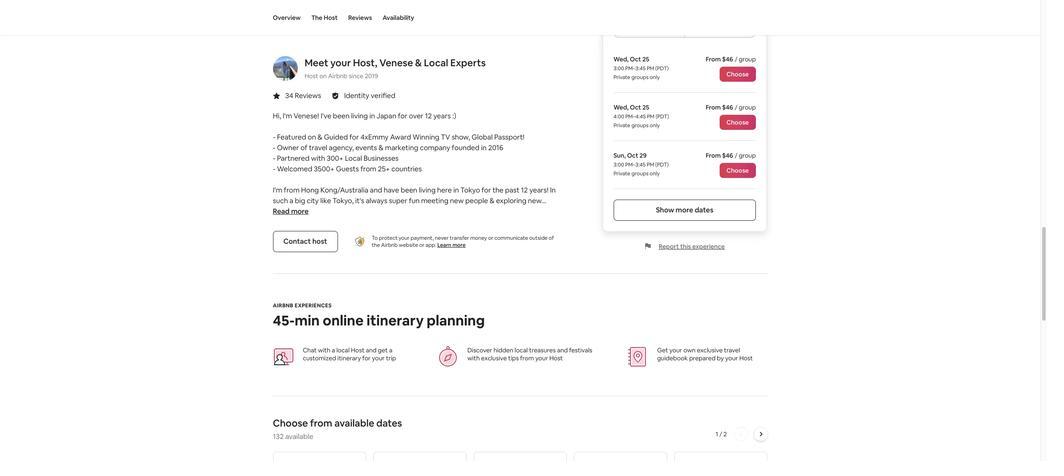 Task type: locate. For each thing, give the bounding box(es) containing it.
3 choose link from the top
[[720, 163, 756, 178]]

- left owner
[[273, 143, 275, 152]]

0 horizontal spatial reviews
[[295, 91, 321, 100]]

1 vertical spatial airbnb
[[381, 242, 398, 249]]

more for show
[[676, 205, 694, 215]]

1 pm–3:45 from the top
[[626, 65, 646, 72]]

private for wed, oct 25 4:00 pm–4:45 pm (pdt) private groups only
[[614, 122, 631, 129]]

pm inside wed, oct 25 4:00 pm–4:45 pm (pdt) private groups only
[[647, 113, 655, 120]]

0 vertical spatial from
[[706, 55, 721, 63]]

- left featured
[[273, 133, 275, 142]]

0 horizontal spatial 12
[[425, 111, 432, 121]]

the host button
[[311, 0, 338, 35]]

your inside meet your host, venese & local experts host on airbnb since 2019
[[330, 57, 351, 69]]

2 wed, from the top
[[614, 103, 629, 111]]

3:00 inside sun, oct 29 3:00 pm–3:45 pm (pdt) private groups only
[[614, 161, 624, 168]]

global
[[472, 133, 493, 142]]

new
[[450, 196, 464, 205]]

1 vertical spatial the
[[372, 242, 380, 249]]

exclusive
[[697, 346, 723, 354], [481, 354, 507, 362]]

a inside i'm from hong kong/australia and have been living here in tokyo for the past 12 years! in such a big city like tokyo, it's always super fun meeting new people & exploring new…
[[290, 196, 293, 205]]

(pdt) for wed, oct 25 3:00 pm–3:45 pm (pdt) private groups only
[[656, 65, 669, 72]]

1 vertical spatial 12
[[521, 186, 528, 195]]

read
[[273, 207, 290, 216]]

local up guests
[[345, 154, 362, 163]]

your right get
[[670, 346, 682, 354]]

1 horizontal spatial been
[[401, 186, 417, 195]]

1 horizontal spatial itinerary
[[367, 311, 424, 330]]

oct inside sun, oct 29 3:00 pm–3:45 pm (pdt) private groups only
[[627, 152, 639, 159]]

website
[[399, 242, 418, 249]]

wed,
[[614, 55, 629, 63], [614, 103, 629, 111]]

a left 'big'
[[290, 196, 293, 205]]

(pdt) inside wed, oct 25 4:00 pm–4:45 pm (pdt) private groups only
[[656, 113, 669, 120]]

exclusive left tips
[[481, 354, 507, 362]]

private down 4:00
[[614, 122, 631, 129]]

more right learn
[[453, 242, 466, 249]]

1 vertical spatial 3:00
[[614, 161, 624, 168]]

(pdt) for sun, oct 29 3:00 pm–3:45 pm (pdt) private groups only
[[656, 161, 669, 168]]

learn more about the host, venese & local experts. image
[[273, 56, 298, 81], [273, 56, 298, 81]]

1 horizontal spatial on
[[320, 72, 327, 80]]

host
[[312, 237, 327, 246]]

local
[[424, 57, 448, 69], [345, 154, 362, 163]]

years!
[[530, 186, 549, 195]]

2 vertical spatial oct
[[627, 152, 639, 159]]

/ for wed, oct 25 3:00 pm–3:45 pm (pdt) private groups only
[[735, 55, 738, 63]]

2 25 from the top
[[643, 103, 650, 111]]

and left get
[[366, 346, 377, 354]]

groups down 29
[[632, 170, 649, 177]]

1 horizontal spatial host
[[324, 14, 338, 22]]

airbnb right the to
[[381, 242, 398, 249]]

1 your host from the left
[[535, 354, 563, 362]]

oct for sun, oct 29 3:00 pm–3:45 pm (pdt) private groups only
[[627, 152, 639, 159]]

app.
[[426, 242, 436, 249]]

your up "since"
[[330, 57, 351, 69]]

0 horizontal spatial airbnb
[[273, 302, 293, 309]]

1 25 from the top
[[643, 55, 650, 63]]

of inside - featured on & guided for 4xemmy award winning tv show, global passport! - owner of travel agency, events & marketing company founded in 2016 - partnered with 300+ local businesses - welcomed 3500+ guests from 25+ countries
[[301, 143, 307, 152]]

i'm up such
[[273, 186, 282, 195]]

for inside i'm from hong kong/australia and have been living here in tokyo for the past 12 years! in such a big city like tokyo, it's always super fun meeting new people & exploring new…
[[482, 186, 491, 195]]

with left "hidden" on the bottom left of page
[[467, 354, 480, 362]]

1 vertical spatial your
[[399, 235, 410, 242]]

3 $46 from the top
[[722, 152, 733, 159]]

protect
[[379, 235, 398, 242]]

2
[[724, 430, 727, 438]]

travel right 'by'
[[724, 346, 740, 354]]

0 vertical spatial from $46 / group
[[706, 55, 756, 63]]

2 choose link from the top
[[720, 115, 756, 130]]

private inside wed, oct 25 4:00 pm–4:45 pm (pdt) private groups only
[[614, 122, 631, 129]]

a right the chat
[[332, 346, 335, 354]]

0 vertical spatial group
[[739, 55, 756, 63]]

2 horizontal spatial in
[[481, 143, 487, 152]]

3:00 inside 'wed, oct 25 3:00 pm–3:45 pm (pdt) private groups only'
[[614, 65, 624, 72]]

0 horizontal spatial dates
[[376, 417, 402, 429]]

own
[[684, 346, 696, 354]]

3 private from the top
[[614, 170, 631, 177]]

in
[[550, 186, 556, 195]]

report this experience button
[[645, 243, 725, 251]]

airbnb left "since"
[[328, 72, 347, 80]]

and left the festivals
[[557, 346, 568, 354]]

2 only from the top
[[650, 122, 660, 129]]

2 groups from the top
[[632, 122, 649, 129]]

0 vertical spatial (pdt)
[[656, 65, 669, 72]]

the inside i'm from hong kong/australia and have been living here in tokyo for the past 12 years! in such a big city like tokyo, it's always super fun meeting new people & exploring new…
[[493, 186, 504, 195]]

available
[[334, 417, 374, 429], [285, 432, 313, 441]]

and up always
[[370, 186, 382, 195]]

private for sun, oct 29 3:00 pm–3:45 pm (pdt) private groups only
[[614, 170, 631, 177]]

34
[[285, 91, 293, 100]]

0 vertical spatial the
[[493, 186, 504, 195]]

1 vertical spatial host
[[305, 72, 318, 80]]

0 vertical spatial 12
[[425, 111, 432, 121]]

groups inside wed, oct 25 4:00 pm–4:45 pm (pdt) private groups only
[[632, 122, 649, 129]]

1 vertical spatial private
[[614, 122, 631, 129]]

0 horizontal spatial of
[[301, 143, 307, 152]]

2 vertical spatial choose link
[[720, 163, 756, 178]]

groups inside sun, oct 29 3:00 pm–3:45 pm (pdt) private groups only
[[632, 170, 649, 177]]

guidebook
[[657, 354, 688, 362]]

airbnb up 45-
[[273, 302, 293, 309]]

prepared
[[689, 354, 716, 362]]

1 private from the top
[[614, 74, 631, 81]]

wed, inside wed, oct 25 4:00 pm–4:45 pm (pdt) private groups only
[[614, 103, 629, 111]]

your host left the festivals
[[535, 354, 563, 362]]

more for read
[[291, 207, 309, 216]]

of
[[301, 143, 307, 152], [549, 235, 554, 242]]

local right "hidden" on the bottom left of page
[[515, 346, 528, 354]]

on down meet
[[320, 72, 327, 80]]

2 private from the top
[[614, 122, 631, 129]]

your trip
[[372, 354, 396, 362]]

local inside - featured on & guided for 4xemmy award winning tv show, global passport! - owner of travel agency, events & marketing company founded in 2016 - partnered with 300+ local businesses - welcomed 3500+ guests from 25+ countries
[[345, 154, 362, 163]]

0 vertical spatial itinerary
[[367, 311, 424, 330]]

2 group from the top
[[739, 103, 756, 111]]

1 vertical spatial from $46 / group
[[706, 103, 756, 111]]

1 group from the top
[[739, 55, 756, 63]]

and for been
[[370, 186, 382, 195]]

1 horizontal spatial the
[[493, 186, 504, 195]]

3 group from the top
[[739, 152, 756, 159]]

0 horizontal spatial in
[[369, 111, 375, 121]]

3 pm from the top
[[647, 161, 655, 168]]

years
[[433, 111, 451, 121]]

0 vertical spatial 3:00
[[614, 65, 624, 72]]

private inside sun, oct 29 3:00 pm–3:45 pm (pdt) private groups only
[[614, 170, 631, 177]]

1 vertical spatial from
[[706, 103, 721, 111]]

only up wed, oct 25 4:00 pm–4:45 pm (pdt) private groups only
[[650, 74, 660, 81]]

2 vertical spatial (pdt)
[[656, 161, 669, 168]]

airbnb experiences 45-min online itinerary planning
[[273, 302, 485, 330]]

1 horizontal spatial local
[[515, 346, 528, 354]]

1 pm from the top
[[647, 65, 655, 72]]

1 vertical spatial on
[[308, 133, 316, 142]]

(pdt) inside 'wed, oct 25 3:00 pm–3:45 pm (pdt) private groups only'
[[656, 65, 669, 72]]

only inside wed, oct 25 4:00 pm–4:45 pm (pdt) private groups only
[[650, 122, 660, 129]]

chat with a local host and get a customized itinerary for your trip
[[303, 346, 396, 362]]

1 local from the left
[[336, 346, 350, 354]]

1 $46 from the top
[[722, 55, 733, 63]]

from for wed, oct 25 3:00 pm–3:45 pm (pdt) private groups only
[[706, 55, 721, 63]]

1 vertical spatial itinerary
[[338, 354, 361, 362]]

pm inside 'wed, oct 25 3:00 pm–3:45 pm (pdt) private groups only'
[[647, 65, 655, 72]]

0 vertical spatial available
[[334, 417, 374, 429]]

of up the partnered on the left top
[[301, 143, 307, 152]]

0 horizontal spatial the
[[372, 242, 380, 249]]

dates inside choose from available dates 132 available
[[376, 417, 402, 429]]

1 vertical spatial oct
[[630, 103, 641, 111]]

3 from from the top
[[706, 152, 721, 159]]

and inside discover hidden local treasures and festivals with exclusive tips from your host
[[557, 346, 568, 354]]

wed, for wed, oct 25 4:00 pm–4:45 pm (pdt) private groups only
[[614, 103, 629, 111]]

dates
[[695, 205, 714, 215], [376, 417, 402, 429]]

1 horizontal spatial exclusive
[[697, 346, 723, 354]]

3 groups from the top
[[632, 170, 649, 177]]

groups down pm–4:45
[[632, 122, 649, 129]]

2 pm–3:45 from the top
[[626, 161, 646, 168]]

to protect your payment, never transfer money or communicate outside of the airbnb website or app.
[[372, 235, 554, 249]]

1 vertical spatial choose link
[[720, 115, 756, 130]]

25 for wed, oct 25 3:00 pm–3:45 pm (pdt) private groups only
[[643, 55, 650, 63]]

in left japan
[[369, 111, 375, 121]]

travel up 300+
[[309, 143, 327, 152]]

1 groups from the top
[[632, 74, 649, 81]]

12 right past at the left of the page
[[521, 186, 528, 195]]

reviews right the host
[[348, 14, 372, 22]]

the left website
[[372, 242, 380, 249]]

from $46 / group for sun, oct 29 3:00 pm–3:45 pm (pdt) private groups only
[[706, 152, 756, 159]]

1 vertical spatial dates
[[376, 417, 402, 429]]

on
[[320, 72, 327, 80], [308, 133, 316, 142]]

1 horizontal spatial 12
[[521, 186, 528, 195]]

itinerary right customized
[[338, 354, 361, 362]]

been right 'i've'
[[333, 111, 350, 121]]

12 inside i'm from hong kong/australia and have been living here in tokyo for the past 12 years! in such a big city like tokyo, it's always super fun meeting new people & exploring new…
[[521, 186, 528, 195]]

choose for wed, oct 25 4:00 pm–4:45 pm (pdt) private groups only
[[727, 118, 749, 126]]

festivals
[[569, 346, 592, 354]]

group
[[739, 55, 756, 63], [739, 103, 756, 111], [739, 152, 756, 159]]

welcomed
[[277, 164, 312, 174]]

the
[[311, 14, 322, 22]]

pm–3:45 inside sun, oct 29 3:00 pm–3:45 pm (pdt) private groups only
[[626, 161, 646, 168]]

host right the
[[324, 14, 338, 22]]

2 horizontal spatial host
[[351, 346, 365, 354]]

1 vertical spatial living
[[419, 186, 436, 195]]

your right "protect"
[[399, 235, 410, 242]]

airbnb inside "to protect your payment, never transfer money or communicate outside of the airbnb website or app."
[[381, 242, 398, 249]]

group for sun, oct 29 3:00 pm–3:45 pm (pdt) private groups only
[[739, 152, 756, 159]]

only
[[650, 74, 660, 81], [650, 122, 660, 129], [650, 170, 660, 177]]

0 vertical spatial reviews
[[348, 14, 372, 22]]

0 vertical spatial pm
[[647, 65, 655, 72]]

0 vertical spatial airbnb
[[328, 72, 347, 80]]

1 horizontal spatial of
[[549, 235, 554, 242]]

2 horizontal spatial airbnb
[[381, 242, 398, 249]]

oct inside 'wed, oct 25 3:00 pm–3:45 pm (pdt) private groups only'
[[630, 55, 641, 63]]

2 from from the top
[[706, 103, 721, 111]]

3500+
[[314, 164, 334, 174]]

3 only from the top
[[650, 170, 660, 177]]

1 3:00 from the top
[[614, 65, 624, 72]]

1 vertical spatial $46
[[722, 103, 733, 111]]

0 horizontal spatial travel
[[309, 143, 327, 152]]

or left the app. at left
[[419, 242, 425, 249]]

owner
[[277, 143, 299, 152]]

more inside button
[[291, 207, 309, 216]]

wed, inside 'wed, oct 25 3:00 pm–3:45 pm (pdt) private groups only'
[[614, 55, 629, 63]]

more down 'big'
[[291, 207, 309, 216]]

2 from $46 / group from the top
[[706, 103, 756, 111]]

with inside discover hidden local treasures and festivals with exclusive tips from your host
[[467, 354, 480, 362]]

past
[[505, 186, 520, 195]]

1 from from the top
[[706, 55, 721, 63]]

only for wed, oct 25 3:00 pm–3:45 pm (pdt) private groups only
[[650, 74, 660, 81]]

for
[[398, 111, 407, 121], [350, 133, 359, 142], [482, 186, 491, 195], [362, 354, 371, 362]]

0 vertical spatial pm–3:45
[[626, 65, 646, 72]]

0 vertical spatial of
[[301, 143, 307, 152]]

1 horizontal spatial airbnb
[[328, 72, 347, 80]]

0 horizontal spatial more
[[291, 207, 309, 216]]

groups inside 'wed, oct 25 3:00 pm–3:45 pm (pdt) private groups only'
[[632, 74, 649, 81]]

choose link
[[720, 67, 756, 82], [720, 115, 756, 130], [720, 163, 756, 178]]

living
[[351, 111, 368, 121], [419, 186, 436, 195]]

for left your trip
[[362, 354, 371, 362]]

25 inside wed, oct 25 4:00 pm–4:45 pm (pdt) private groups only
[[643, 103, 650, 111]]

45-
[[273, 311, 295, 330]]

1 horizontal spatial living
[[419, 186, 436, 195]]

1 horizontal spatial your host
[[725, 354, 753, 362]]

more right show
[[676, 205, 694, 215]]

25 inside 'wed, oct 25 3:00 pm–3:45 pm (pdt) private groups only'
[[643, 55, 650, 63]]

1 wed, from the top
[[614, 55, 629, 63]]

2 pm from the top
[[647, 113, 655, 120]]

2 vertical spatial $46
[[722, 152, 733, 159]]

groups up wed, oct 25 4:00 pm–4:45 pm (pdt) private groups only
[[632, 74, 649, 81]]

i'm right hi,
[[283, 111, 292, 121]]

for inside chat with a local host and get a customized itinerary for your trip
[[362, 354, 371, 362]]

businesses
[[364, 154, 399, 163]]

from
[[706, 55, 721, 63], [706, 103, 721, 111], [706, 152, 721, 159]]

for up "people"
[[482, 186, 491, 195]]

local left experts
[[424, 57, 448, 69]]

1 horizontal spatial travel
[[724, 346, 740, 354]]

2 vertical spatial groups
[[632, 170, 649, 177]]

by
[[717, 354, 724, 362]]

2 3:00 from the top
[[614, 161, 624, 168]]

2 vertical spatial your
[[670, 346, 682, 354]]

3 from $46 / group from the top
[[706, 152, 756, 159]]

groups for wed, oct 25 3:00 pm–3:45 pm (pdt) private groups only
[[632, 74, 649, 81]]

in inside i'm from hong kong/australia and have been living here in tokyo for the past 12 years! in such a big city like tokyo, it's always super fun meeting new people & exploring new…
[[453, 186, 459, 195]]

or
[[488, 235, 493, 242], [419, 242, 425, 249]]

0 vertical spatial oct
[[630, 55, 641, 63]]

/ for wed, oct 25 4:00 pm–4:45 pm (pdt) private groups only
[[735, 103, 738, 111]]

from
[[361, 164, 376, 174], [284, 186, 300, 195], [520, 354, 534, 362], [310, 417, 332, 429]]

or right money
[[488, 235, 493, 242]]

(pdt)
[[656, 65, 669, 72], [656, 113, 669, 120], [656, 161, 669, 168]]

your host right 'by'
[[725, 354, 753, 362]]

&
[[415, 57, 422, 69], [318, 133, 322, 142], [379, 143, 384, 152], [490, 196, 495, 205]]

oct for wed, oct 25 3:00 pm–3:45 pm (pdt) private groups only
[[630, 55, 641, 63]]

1 horizontal spatial your
[[399, 235, 410, 242]]

only inside sun, oct 29 3:00 pm–3:45 pm (pdt) private groups only
[[650, 170, 660, 177]]

1 vertical spatial of
[[549, 235, 554, 242]]

0 vertical spatial i'm
[[283, 111, 292, 121]]

1 only from the top
[[650, 74, 660, 81]]

host left get
[[351, 346, 365, 354]]

2 vertical spatial group
[[739, 152, 756, 159]]

1 horizontal spatial more
[[453, 242, 466, 249]]

0 vertical spatial your
[[330, 57, 351, 69]]

get your own exclusive travel guidebook prepared by your host
[[657, 346, 753, 362]]

been up fun
[[401, 186, 417, 195]]

itinerary up get
[[367, 311, 424, 330]]

private inside 'wed, oct 25 3:00 pm–3:45 pm (pdt) private groups only'
[[614, 74, 631, 81]]

groups
[[632, 74, 649, 81], [632, 122, 649, 129], [632, 170, 649, 177]]

1 vertical spatial pm
[[647, 113, 655, 120]]

travel
[[309, 143, 327, 152], [724, 346, 740, 354]]

travel inside get your own exclusive travel guidebook prepared by your host
[[724, 346, 740, 354]]

0 horizontal spatial exclusive
[[481, 354, 507, 362]]

3:00
[[614, 65, 624, 72], [614, 161, 624, 168]]

host down meet
[[305, 72, 318, 80]]

2 your host from the left
[[725, 354, 753, 362]]

wed, for wed, oct 25 3:00 pm–3:45 pm (pdt) private groups only
[[614, 55, 629, 63]]

the inside "to protect your payment, never transfer money or communicate outside of the airbnb website or app."
[[372, 242, 380, 249]]

chat
[[303, 346, 317, 354]]

private up 4:00
[[614, 74, 631, 81]]

tokyo
[[461, 186, 480, 195]]

2016
[[488, 143, 503, 152]]

read more
[[273, 207, 309, 216]]

0 horizontal spatial i'm
[[273, 186, 282, 195]]

2 vertical spatial airbnb
[[273, 302, 293, 309]]

from inside discover hidden local treasures and festivals with exclusive tips from your host
[[520, 354, 534, 362]]

2 vertical spatial only
[[650, 170, 660, 177]]

(pdt) inside sun, oct 29 3:00 pm–3:45 pm (pdt) private groups only
[[656, 161, 669, 168]]

i'm
[[283, 111, 292, 121], [273, 186, 282, 195]]

4 - from the top
[[273, 164, 275, 174]]

/ for sun, oct 29 3:00 pm–3:45 pm (pdt) private groups only
[[735, 152, 738, 159]]

0 vertical spatial groups
[[632, 74, 649, 81]]

3:00 for sun,
[[614, 161, 624, 168]]

with inside chat with a local host and get a customized itinerary for your trip
[[318, 346, 330, 354]]

0 vertical spatial living
[[351, 111, 368, 121]]

the left past at the left of the page
[[493, 186, 504, 195]]

0 horizontal spatial local
[[345, 154, 362, 163]]

living down identity
[[351, 111, 368, 121]]

with right the chat
[[318, 346, 330, 354]]

on right featured
[[308, 133, 316, 142]]

for up events
[[350, 133, 359, 142]]

with up 3500+
[[311, 154, 325, 163]]

0 vertical spatial wed,
[[614, 55, 629, 63]]

in
[[369, 111, 375, 121], [481, 143, 487, 152], [453, 186, 459, 195]]

hidden
[[494, 346, 513, 354]]

pm inside sun, oct 29 3:00 pm–3:45 pm (pdt) private groups only
[[647, 161, 655, 168]]

always
[[366, 196, 387, 205]]

from inside i'm from hong kong/australia and have been living here in tokyo for the past 12 years! in such a big city like tokyo, it's always super fun meeting new people & exploring new…
[[284, 186, 300, 195]]

0 horizontal spatial a
[[290, 196, 293, 205]]

25 for wed, oct 25 4:00 pm–4:45 pm (pdt) private groups only
[[643, 103, 650, 111]]

0 vertical spatial private
[[614, 74, 631, 81]]

1 horizontal spatial dates
[[695, 205, 714, 215]]

1 vertical spatial travel
[[724, 346, 740, 354]]

your host inside get your own exclusive travel guidebook prepared by your host
[[725, 354, 753, 362]]

$46 for sun, oct 29 3:00 pm–3:45 pm (pdt) private groups only
[[722, 152, 733, 159]]

choose
[[727, 70, 749, 78], [727, 118, 749, 126], [727, 167, 749, 175], [273, 417, 308, 429]]

a right get
[[389, 346, 393, 354]]

only up sun, oct 29 3:00 pm–3:45 pm (pdt) private groups only
[[650, 122, 660, 129]]

1 vertical spatial available
[[285, 432, 313, 441]]

learn
[[437, 242, 451, 249]]

in down global
[[481, 143, 487, 152]]

availability
[[383, 14, 414, 22]]

on inside meet your host, venese & local experts host on airbnb since 2019
[[320, 72, 327, 80]]

- left welcomed
[[273, 164, 275, 174]]

exclusive right own
[[697, 346, 723, 354]]

1 from $46 / group from the top
[[706, 55, 756, 63]]

pm–3:45 inside 'wed, oct 25 3:00 pm–3:45 pm (pdt) private groups only'
[[626, 65, 646, 72]]

reviews right 34
[[295, 91, 321, 100]]

communicate
[[495, 235, 528, 242]]

0 horizontal spatial on
[[308, 133, 316, 142]]

12 right over
[[425, 111, 432, 121]]

only inside 'wed, oct 25 3:00 pm–3:45 pm (pdt) private groups only'
[[650, 74, 660, 81]]

2 vertical spatial private
[[614, 170, 631, 177]]

and
[[370, 186, 382, 195], [366, 346, 377, 354], [557, 346, 568, 354]]

identity verified
[[344, 91, 395, 100]]

1 vertical spatial (pdt)
[[656, 113, 669, 120]]

your inside get your own exclusive travel guidebook prepared by your host
[[670, 346, 682, 354]]

with
[[311, 154, 325, 163], [318, 346, 330, 354], [467, 354, 480, 362]]

1 vertical spatial groups
[[632, 122, 649, 129]]

0 horizontal spatial available
[[285, 432, 313, 441]]

super
[[389, 196, 407, 205]]

0 horizontal spatial your host
[[535, 354, 563, 362]]

guests
[[336, 164, 359, 174]]

2 local from the left
[[515, 346, 528, 354]]

0 vertical spatial $46
[[722, 55, 733, 63]]

itinerary inside chat with a local host and get a customized itinerary for your trip
[[338, 354, 361, 362]]

& right "venese"
[[415, 57, 422, 69]]

- left the partnered on the left top
[[273, 154, 275, 163]]

local right customized
[[336, 346, 350, 354]]

1 horizontal spatial a
[[332, 346, 335, 354]]

in up new
[[453, 186, 459, 195]]

of right outside
[[549, 235, 554, 242]]

0 vertical spatial local
[[424, 57, 448, 69]]

customized
[[303, 354, 336, 362]]

tokyo,
[[333, 196, 354, 205]]

and inside i'm from hong kong/australia and have been living here in tokyo for the past 12 years! in such a big city like tokyo, it's always super fun meeting new people & exploring new…
[[370, 186, 382, 195]]

a
[[290, 196, 293, 205], [332, 346, 335, 354], [389, 346, 393, 354]]

exploring
[[496, 196, 527, 205]]

only up show
[[650, 170, 660, 177]]

oct inside wed, oct 25 4:00 pm–4:45 pm (pdt) private groups only
[[630, 103, 641, 111]]

2 - from the top
[[273, 143, 275, 152]]

1 horizontal spatial in
[[453, 186, 459, 195]]

2 $46 from the top
[[722, 103, 733, 111]]

1 vertical spatial in
[[481, 143, 487, 152]]

oct
[[630, 55, 641, 63], [630, 103, 641, 111], [627, 152, 639, 159]]

living up meeting
[[419, 186, 436, 195]]

0 horizontal spatial your
[[330, 57, 351, 69]]

0 horizontal spatial local
[[336, 346, 350, 354]]

& right "people"
[[490, 196, 495, 205]]

1 choose link from the top
[[720, 67, 756, 82]]

private down sun,
[[614, 170, 631, 177]]

from $46 / group for wed, oct 25 3:00 pm–3:45 pm (pdt) private groups only
[[706, 55, 756, 63]]



Task type: vqa. For each thing, say whether or not it's contained in the screenshot.
34 Reviews
yes



Task type: describe. For each thing, give the bounding box(es) containing it.
been inside i'm from hong kong/australia and have been living here in tokyo for the past 12 years! in such a big city like tokyo, it's always super fun meeting new people & exploring new…
[[401, 186, 417, 195]]

such
[[273, 196, 288, 205]]

get
[[378, 346, 388, 354]]

2 horizontal spatial a
[[389, 346, 393, 354]]

1 horizontal spatial reviews
[[348, 14, 372, 22]]

it's
[[355, 196, 364, 205]]

choose link for wed, oct 25 4:00 pm–4:45 pm (pdt) private groups only
[[720, 115, 756, 130]]

oct for wed, oct 25 4:00 pm–4:45 pm (pdt) private groups only
[[630, 103, 641, 111]]

groups for wed, oct 25 4:00 pm–4:45 pm (pdt) private groups only
[[632, 122, 649, 129]]

have
[[384, 186, 399, 195]]

people
[[465, 196, 488, 205]]

choose from available dates 132 available
[[273, 417, 402, 441]]

pm–3:45 for 29
[[626, 161, 646, 168]]

only for sun, oct 29 3:00 pm–3:45 pm (pdt) private groups only
[[650, 170, 660, 177]]

1
[[716, 430, 718, 438]]

& inside meet your host, venese & local experts host on airbnb since 2019
[[415, 57, 422, 69]]

1 vertical spatial reviews
[[295, 91, 321, 100]]

from for sun, oct 29 3:00 pm–3:45 pm (pdt) private groups only
[[706, 152, 721, 159]]

exclusive inside discover hidden local treasures and festivals with exclusive tips from your host
[[481, 354, 507, 362]]

city
[[307, 196, 319, 205]]

venese
[[379, 57, 413, 69]]

meeting
[[421, 196, 449, 205]]

big
[[295, 196, 305, 205]]

guided
[[324, 133, 348, 142]]

payment,
[[411, 235, 434, 242]]

local inside meet your host, venese & local experts host on airbnb since 2019
[[424, 57, 448, 69]]

3:00 for wed,
[[614, 65, 624, 72]]

show more dates
[[656, 205, 714, 215]]

new…
[[528, 196, 546, 205]]

venese!
[[294, 111, 319, 121]]

discover hidden local treasures and festivals with exclusive tips from your host
[[467, 346, 592, 362]]

experts
[[450, 57, 486, 69]]

with inside - featured on & guided for 4xemmy award winning tv show, global passport! - owner of travel agency, events & marketing company founded in 2016 - partnered with 300+ local businesses - welcomed 3500+ guests from 25+ countries
[[311, 154, 325, 163]]

get
[[657, 346, 668, 354]]

0 horizontal spatial living
[[351, 111, 368, 121]]

learn more
[[437, 242, 466, 249]]

i've
[[321, 111, 331, 121]]

0 horizontal spatial been
[[333, 111, 350, 121]]

outside
[[529, 235, 548, 242]]

choose for wed, oct 25 3:00 pm–3:45 pm (pdt) private groups only
[[727, 70, 749, 78]]

pm for wed, oct 25 4:00 pm–4:45 pm (pdt) private groups only
[[647, 113, 655, 120]]

contact host
[[283, 237, 327, 246]]

winning
[[413, 133, 439, 142]]

marketing
[[385, 143, 418, 152]]

0 vertical spatial dates
[[695, 205, 714, 215]]

agency,
[[329, 143, 354, 152]]

1 / 2
[[716, 430, 727, 438]]

4:00
[[614, 113, 625, 120]]

hi,
[[273, 111, 281, 121]]

pm for sun, oct 29 3:00 pm–3:45 pm (pdt) private groups only
[[647, 161, 655, 168]]

0 vertical spatial in
[[369, 111, 375, 121]]

host inside meet your host, venese & local experts host on airbnb since 2019
[[305, 72, 318, 80]]

exclusive inside get your own exclusive travel guidebook prepared by your host
[[697, 346, 723, 354]]

for inside - featured on & guided for 4xemmy award winning tv show, global passport! - owner of travel agency, events & marketing company founded in 2016 - partnered with 300+ local businesses - welcomed 3500+ guests from 25+ countries
[[350, 133, 359, 142]]

$46 for wed, oct 25 3:00 pm–3:45 pm (pdt) private groups only
[[722, 55, 733, 63]]

only for wed, oct 25 4:00 pm–4:45 pm (pdt) private groups only
[[650, 122, 660, 129]]

your inside "to protect your payment, never transfer money or communicate outside of the airbnb website or app."
[[399, 235, 410, 242]]

your host inside discover hidden local treasures and festivals with exclusive tips from your host
[[535, 354, 563, 362]]

choose inside choose from available dates 132 available
[[273, 417, 308, 429]]

3 - from the top
[[273, 154, 275, 163]]

1 - from the top
[[273, 133, 275, 142]]

tv
[[441, 133, 450, 142]]

groups for sun, oct 29 3:00 pm–3:45 pm (pdt) private groups only
[[632, 170, 649, 177]]

wed, oct 25 3:00 pm–3:45 pm (pdt) private groups only
[[614, 55, 669, 81]]

featured
[[277, 133, 306, 142]]

read more button
[[273, 206, 309, 217]]

choose link for wed, oct 25 3:00 pm–3:45 pm (pdt) private groups only
[[720, 67, 756, 82]]

hi, i'm venese! i've been living in japan for over 12 years :)
[[273, 111, 456, 121]]

meet
[[305, 57, 328, 69]]

award
[[390, 133, 411, 142]]

discover
[[467, 346, 492, 354]]

group for wed, oct 25 4:00 pm–4:45 pm (pdt) private groups only
[[739, 103, 756, 111]]

like
[[320, 196, 331, 205]]

founded
[[452, 143, 480, 152]]

planning
[[427, 311, 485, 330]]

airbnb inside airbnb experiences 45-min online itinerary planning
[[273, 302, 293, 309]]

contact host button
[[273, 231, 338, 252]]

host inside button
[[324, 14, 338, 22]]

passport!
[[494, 133, 525, 142]]

report this experience
[[659, 243, 725, 251]]

132
[[273, 432, 284, 441]]

25+
[[378, 164, 390, 174]]

0 horizontal spatial or
[[419, 242, 425, 249]]

choose for sun, oct 29 3:00 pm–3:45 pm (pdt) private groups only
[[727, 167, 749, 175]]

overview
[[273, 14, 301, 22]]

min
[[295, 311, 320, 330]]

this
[[681, 243, 691, 251]]

(pdt) for wed, oct 25 4:00 pm–4:45 pm (pdt) private groups only
[[656, 113, 669, 120]]

learn more link
[[437, 242, 466, 249]]

your for get
[[670, 346, 682, 354]]

show more dates link
[[614, 200, 756, 221]]

meet your host, venese & local experts host on airbnb since 2019
[[305, 57, 486, 80]]

partnered
[[277, 154, 310, 163]]

itinerary inside airbnb experiences 45-min online itinerary planning
[[367, 311, 424, 330]]

availability button
[[383, 0, 414, 35]]

& inside i'm from hong kong/australia and have been living here in tokyo for the past 12 years! in such a big city like tokyo, it's always super fun meeting new people & exploring new…
[[490, 196, 495, 205]]

:)
[[452, 111, 456, 121]]

in inside - featured on & guided for 4xemmy award winning tv show, global passport! - owner of travel agency, events & marketing company founded in 2016 - partnered with 300+ local businesses - welcomed 3500+ guests from 25+ countries
[[481, 143, 487, 152]]

from for wed, oct 25 4:00 pm–4:45 pm (pdt) private groups only
[[706, 103, 721, 111]]

34 reviews
[[285, 91, 321, 100]]

host inside chat with a local host and get a customized itinerary for your trip
[[351, 346, 365, 354]]

and inside chat with a local host and get a customized itinerary for your trip
[[366, 346, 377, 354]]

pm for wed, oct 25 3:00 pm–3:45 pm (pdt) private groups only
[[647, 65, 655, 72]]

the host
[[311, 14, 338, 22]]

here
[[437, 186, 452, 195]]

airbnb inside meet your host, venese & local experts host on airbnb since 2019
[[328, 72, 347, 80]]

& up the businesses
[[379, 143, 384, 152]]

from $46 / group for wed, oct 25 4:00 pm–4:45 pm (pdt) private groups only
[[706, 103, 756, 111]]

from inside - featured on & guided for 4xemmy award winning tv show, global passport! - owner of travel agency, events & marketing company founded in 2016 - partnered with 300+ local businesses - welcomed 3500+ guests from 25+ countries
[[361, 164, 376, 174]]

$46 for wed, oct 25 4:00 pm–4:45 pm (pdt) private groups only
[[722, 103, 733, 111]]

transfer
[[450, 235, 469, 242]]

- featured on & guided for 4xemmy award winning tv show, global passport! - owner of travel agency, events & marketing company founded in 2016 - partnered with 300+ local businesses - welcomed 3500+ guests from 25+ countries
[[273, 133, 525, 174]]

local inside discover hidden local treasures and festivals with exclusive tips from your host
[[515, 346, 528, 354]]

wed, oct 25 4:00 pm–4:45 pm (pdt) private groups only
[[614, 103, 669, 129]]

i'm from hong kong/australia and have been living here in tokyo for the past 12 years! in such a big city like tokyo, it's always super fun meeting new people & exploring new…
[[273, 186, 556, 205]]

on inside - featured on & guided for 4xemmy award winning tv show, global passport! - owner of travel agency, events & marketing company founded in 2016 - partnered with 300+ local businesses - welcomed 3500+ guests from 25+ countries
[[308, 133, 316, 142]]

more for learn
[[453, 242, 466, 249]]

29
[[640, 152, 647, 159]]

1 horizontal spatial i'm
[[283, 111, 292, 121]]

private for wed, oct 25 3:00 pm–3:45 pm (pdt) private groups only
[[614, 74, 631, 81]]

group for wed, oct 25 3:00 pm–3:45 pm (pdt) private groups only
[[739, 55, 756, 63]]

and for with
[[557, 346, 568, 354]]

choose link for sun, oct 29 3:00 pm–3:45 pm (pdt) private groups only
[[720, 163, 756, 178]]

for left over
[[398, 111, 407, 121]]

i'm inside i'm from hong kong/australia and have been living here in tokyo for the past 12 years! in such a big city like tokyo, it's always super fun meeting new people & exploring new…
[[273, 186, 282, 195]]

1 horizontal spatial or
[[488, 235, 493, 242]]

local inside chat with a local host and get a customized itinerary for your trip
[[336, 346, 350, 354]]

tips
[[508, 354, 519, 362]]

japan
[[377, 111, 396, 121]]

from inside choose from available dates 132 available
[[310, 417, 332, 429]]

2019
[[365, 72, 378, 80]]

kong/australia
[[320, 186, 368, 195]]

overview button
[[273, 0, 301, 35]]

travel inside - featured on & guided for 4xemmy award winning tv show, global passport! - owner of travel agency, events & marketing company founded in 2016 - partnered with 300+ local businesses - welcomed 3500+ guests from 25+ countries
[[309, 143, 327, 152]]

of inside "to protect your payment, never transfer money or communicate outside of the airbnb website or app."
[[549, 235, 554, 242]]

& left guided
[[318, 133, 322, 142]]

over
[[409, 111, 423, 121]]

pm–3:45 for 25
[[626, 65, 646, 72]]

living inside i'm from hong kong/australia and have been living here in tokyo for the past 12 years! in such a big city like tokyo, it's always super fun meeting new people & exploring new…
[[419, 186, 436, 195]]

your for meet
[[330, 57, 351, 69]]

never
[[435, 235, 449, 242]]

since
[[349, 72, 363, 80]]



